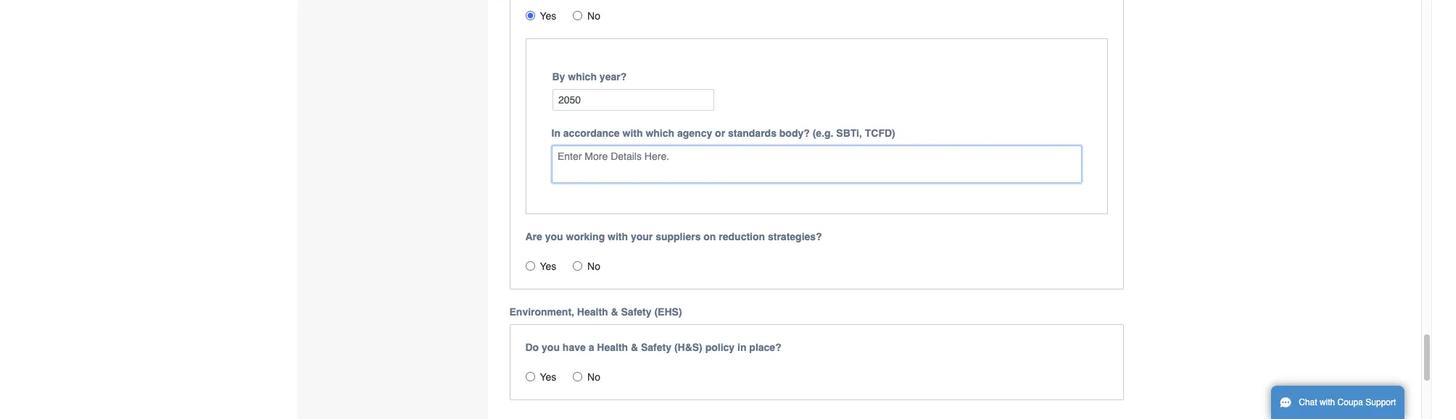 Task type: describe. For each thing, give the bounding box(es) containing it.
1 vertical spatial health
[[597, 343, 628, 354]]

by
[[552, 71, 565, 83]]

1 yes from the top
[[540, 10, 557, 22]]

By which year? text field
[[552, 89, 714, 111]]

a
[[589, 343, 594, 354]]

(e.g.
[[813, 128, 834, 139]]

environment,
[[510, 307, 574, 319]]

in accordance with which agency or standards body? (e.g. sbti, tcfd)
[[552, 128, 896, 139]]

on
[[704, 232, 716, 243]]

environment, health & safety (ehs)
[[510, 307, 682, 319]]

1 horizontal spatial which
[[646, 128, 675, 139]]

in
[[552, 128, 561, 139]]

with inside button
[[1320, 398, 1336, 408]]

0 vertical spatial which
[[568, 71, 597, 83]]

in
[[738, 343, 747, 354]]

tcfd)
[[865, 128, 896, 139]]

1 no from the top
[[588, 10, 601, 22]]

body?
[[780, 128, 810, 139]]

(ehs)
[[655, 307, 682, 319]]

0 vertical spatial safety
[[621, 307, 652, 319]]

sbti,
[[837, 128, 862, 139]]

are you working with your suppliers on reduction strategies?
[[526, 232, 822, 243]]

policy
[[706, 343, 735, 354]]

suppliers
[[656, 232, 701, 243]]

chat
[[1299, 398, 1318, 408]]

no for have
[[588, 372, 601, 384]]

your
[[631, 232, 653, 243]]



Task type: vqa. For each thing, say whether or not it's contained in the screenshot.
third No from the bottom of the page
yes



Task type: locate. For each thing, give the bounding box(es) containing it.
year?
[[600, 71, 627, 83]]

health
[[577, 307, 608, 319], [597, 343, 628, 354]]

1 vertical spatial which
[[646, 128, 675, 139]]

0 vertical spatial &
[[611, 307, 618, 319]]

working
[[566, 232, 605, 243]]

which right by
[[568, 71, 597, 83]]

you for are
[[545, 232, 563, 243]]

chat with coupa support button
[[1272, 387, 1405, 420]]

2 vertical spatial with
[[1320, 398, 1336, 408]]

safety left (h&s) on the left bottom
[[641, 343, 672, 354]]

0 vertical spatial you
[[545, 232, 563, 243]]

place?
[[750, 343, 782, 354]]

yes down environment,
[[540, 372, 557, 384]]

1 vertical spatial yes
[[540, 261, 557, 273]]

yes
[[540, 10, 557, 22], [540, 261, 557, 273], [540, 372, 557, 384]]

&
[[611, 307, 618, 319], [631, 343, 638, 354]]

no
[[588, 10, 601, 22], [588, 261, 601, 273], [588, 372, 601, 384]]

& up the do you have a health & safety (h&s) policy in place?
[[611, 307, 618, 319]]

safety
[[621, 307, 652, 319], [641, 343, 672, 354]]

0 horizontal spatial &
[[611, 307, 618, 319]]

In accordance with which agency or standards body? (e.g. SBTi, TCFD) text field
[[552, 146, 1082, 184]]

which left agency
[[646, 128, 675, 139]]

support
[[1366, 398, 1397, 408]]

1 vertical spatial &
[[631, 343, 638, 354]]

2 no from the top
[[588, 261, 601, 273]]

accordance
[[563, 128, 620, 139]]

or
[[715, 128, 725, 139]]

have
[[563, 343, 586, 354]]

1 vertical spatial with
[[608, 232, 628, 243]]

with left your
[[608, 232, 628, 243]]

2 yes from the top
[[540, 261, 557, 273]]

you right do
[[542, 343, 560, 354]]

0 vertical spatial with
[[623, 128, 643, 139]]

with right chat
[[1320, 398, 1336, 408]]

standards
[[728, 128, 777, 139]]

2 vertical spatial no
[[588, 372, 601, 384]]

no for working
[[588, 261, 601, 273]]

3 no from the top
[[588, 372, 601, 384]]

with
[[623, 128, 643, 139], [608, 232, 628, 243], [1320, 398, 1336, 408]]

which
[[568, 71, 597, 83], [646, 128, 675, 139]]

you for do
[[542, 343, 560, 354]]

no down working
[[588, 261, 601, 273]]

strategies?
[[768, 232, 822, 243]]

yes down are
[[540, 261, 557, 273]]

agency
[[677, 128, 712, 139]]

2 vertical spatial yes
[[540, 372, 557, 384]]

with down by which year? text field
[[623, 128, 643, 139]]

0 vertical spatial no
[[588, 10, 601, 22]]

1 vertical spatial no
[[588, 261, 601, 273]]

yes for are
[[540, 261, 557, 273]]

None radio
[[526, 262, 535, 271], [573, 262, 583, 271], [526, 262, 535, 271], [573, 262, 583, 271]]

you
[[545, 232, 563, 243], [542, 343, 560, 354]]

no down a
[[588, 372, 601, 384]]

chat with coupa support
[[1299, 398, 1397, 408]]

None radio
[[526, 11, 535, 20], [573, 11, 583, 20], [526, 373, 535, 382], [573, 373, 583, 382], [526, 11, 535, 20], [573, 11, 583, 20], [526, 373, 535, 382], [573, 373, 583, 382]]

(h&s)
[[674, 343, 703, 354]]

by which year?
[[552, 71, 627, 83]]

yes up by
[[540, 10, 557, 22]]

yes for do
[[540, 372, 557, 384]]

1 horizontal spatial &
[[631, 343, 638, 354]]

0 vertical spatial health
[[577, 307, 608, 319]]

no up by which year?
[[588, 10, 601, 22]]

0 horizontal spatial which
[[568, 71, 597, 83]]

do
[[526, 343, 539, 354]]

do you have a health & safety (h&s) policy in place?
[[526, 343, 782, 354]]

safety left (ehs)
[[621, 307, 652, 319]]

health up a
[[577, 307, 608, 319]]

3 yes from the top
[[540, 372, 557, 384]]

reduction
[[719, 232, 765, 243]]

1 vertical spatial safety
[[641, 343, 672, 354]]

are
[[526, 232, 542, 243]]

1 vertical spatial you
[[542, 343, 560, 354]]

0 vertical spatial yes
[[540, 10, 557, 22]]

health right a
[[597, 343, 628, 354]]

you right are
[[545, 232, 563, 243]]

coupa
[[1338, 398, 1364, 408]]

& right a
[[631, 343, 638, 354]]



